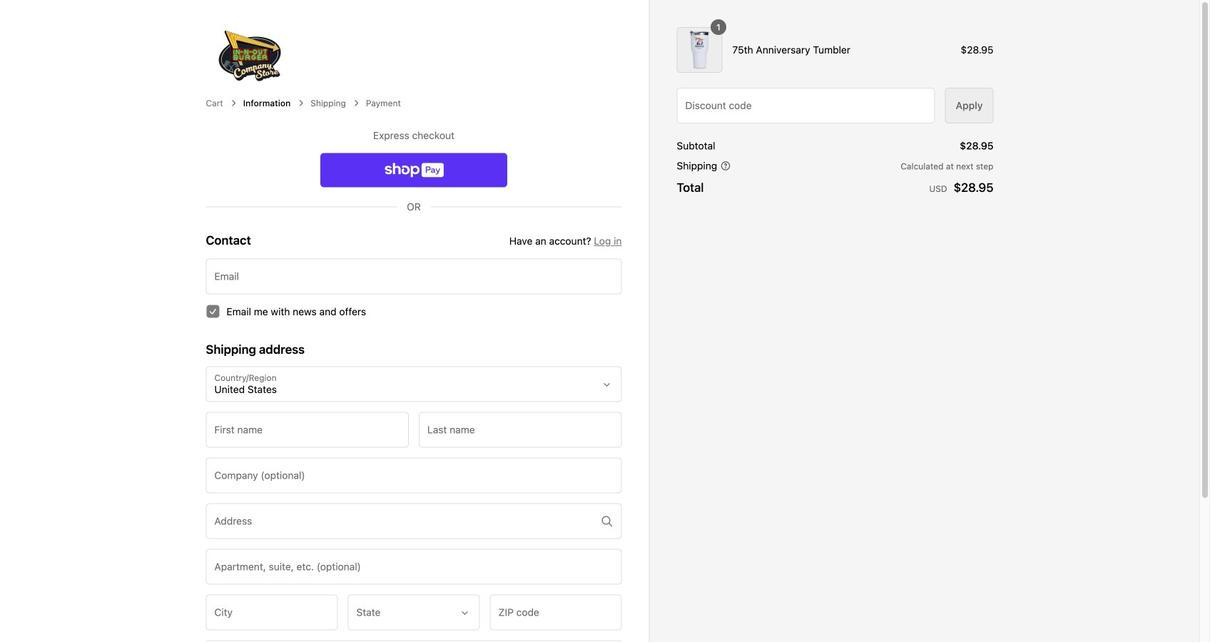 Task type: describe. For each thing, give the bounding box(es) containing it.
Company (optional) text field
[[207, 459, 621, 493]]

2 row from the top
[[677, 138, 994, 153]]

Address text field
[[207, 504, 621, 538]]

Apartment, suite, etc. (optional) text field
[[207, 550, 621, 584]]

4 row from the top
[[677, 178, 994, 197]]

shipping policy image
[[721, 161, 731, 171]]



Task type: vqa. For each thing, say whether or not it's contained in the screenshot.
phone telephone field
no



Task type: locate. For each thing, give the bounding box(es) containing it.
None checkbox
[[206, 304, 220, 318]]

75th anniversary tumbler image
[[677, 27, 722, 73]]

apply discount code image
[[956, 98, 983, 113]]

First name text field
[[207, 413, 408, 447]]

row
[[677, 19, 994, 73], [677, 138, 994, 153], [677, 158, 994, 173], [677, 178, 994, 197]]

1 row from the top
[[677, 19, 994, 73]]

City text field
[[207, 596, 337, 630]]

ZIP code text field
[[491, 596, 621, 630]]

Discount code text field
[[677, 88, 934, 123]]

cell
[[677, 19, 726, 73]]

3 row from the top
[[677, 158, 994, 173]]

table
[[677, 138, 994, 197]]

Email email field
[[207, 259, 621, 293]]

Last name text field
[[420, 413, 621, 447]]



